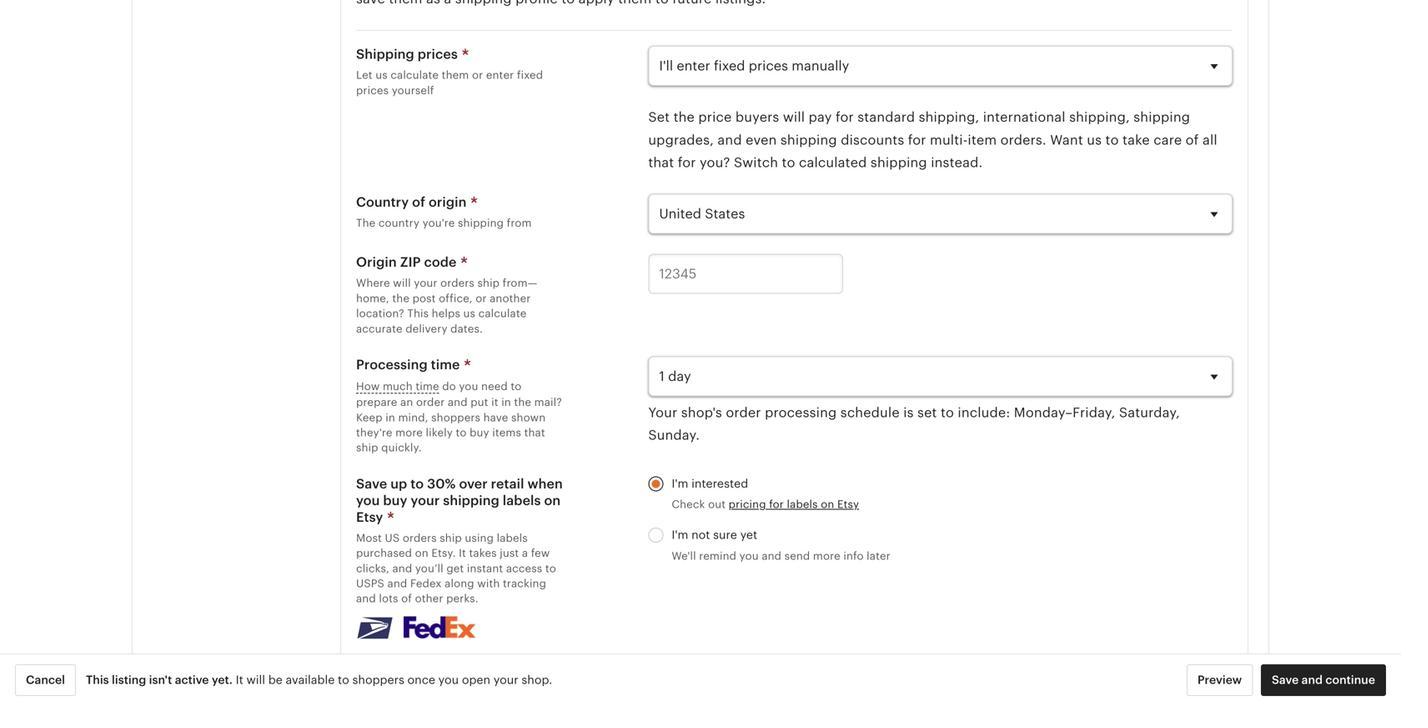 Task type: locate. For each thing, give the bounding box(es) containing it.
1 horizontal spatial the
[[514, 396, 532, 409]]

time up the do
[[431, 357, 460, 373]]

most
[[356, 532, 382, 545]]

0 horizontal spatial more
[[396, 427, 423, 439]]

0 vertical spatial buy
[[470, 427, 489, 439]]

of inside most us orders ship using labels purchased on etsy. it takes just a few clicks, and you'll get instant access to usps and fedex along with tracking and lots of other perks.
[[401, 593, 412, 605]]

using
[[465, 532, 494, 545]]

how much time
[[356, 380, 439, 393]]

ship down they're
[[356, 442, 378, 454]]

in right it
[[502, 396, 511, 409]]

your down 30%
[[411, 493, 440, 508]]

1 vertical spatial this
[[86, 674, 109, 687]]

0 horizontal spatial us
[[376, 69, 388, 81]]

0 horizontal spatial save
[[356, 477, 387, 492]]

2 vertical spatial of
[[401, 593, 412, 605]]

i'm
[[672, 477, 689, 491], [672, 529, 689, 542]]

we'll
[[672, 550, 696, 563]]

1 horizontal spatial this
[[407, 308, 429, 320]]

active
[[175, 674, 209, 687]]

us right the let
[[376, 69, 388, 81]]

i'm for i'm interested
[[672, 477, 689, 491]]

them
[[442, 69, 469, 81]]

price
[[699, 110, 732, 125]]

tracking
[[503, 578, 547, 590]]

us inside want us to take care of all that for you? switch to calculated shipping instead.
[[1087, 133, 1102, 148]]

of left all
[[1186, 133, 1199, 148]]

sure
[[713, 529, 737, 542]]

that
[[649, 155, 674, 170], [524, 427, 545, 439]]

ship up another
[[478, 277, 500, 290]]

check
[[672, 499, 705, 511]]

0 vertical spatial this
[[407, 308, 429, 320]]

order right shop's
[[726, 405, 761, 420]]

calculate inside 'where will your orders ship from— home, the post office, or another location? this helps us calculate accurate delivery dates.'
[[479, 308, 527, 320]]

2 vertical spatial the
[[514, 396, 532, 409]]

you down the yet on the right
[[740, 550, 759, 563]]

0 horizontal spatial calculate
[[391, 69, 439, 81]]

and left send
[[762, 550, 782, 563]]

set
[[649, 110, 670, 125]]

1 horizontal spatial calculate
[[479, 308, 527, 320]]

2 horizontal spatial us
[[1087, 133, 1102, 148]]

time
[[431, 357, 460, 373], [416, 380, 439, 393]]

your shop's order processing schedule is set to include:
[[649, 405, 1014, 420]]

shipping
[[356, 47, 415, 62]]

or right them
[[472, 69, 483, 81]]

you
[[459, 380, 478, 393], [356, 493, 380, 508], [740, 550, 759, 563], [439, 674, 459, 687]]

the inside 'where will your orders ship from— home, the post office, or another location? this helps us calculate accurate delivery dates.'
[[392, 292, 410, 305]]

etsy
[[838, 499, 859, 511], [356, 510, 383, 525]]

1 horizontal spatial ship
[[440, 532, 462, 545]]

2 i'm from the top
[[672, 529, 689, 542]]

us inside let us calculate them or enter fixed prices yourself
[[376, 69, 388, 81]]

2 horizontal spatial will
[[783, 110, 805, 125]]

shipping inside want us to take care of all that for you? switch to calculated shipping instead.
[[871, 155, 928, 170]]

calculate inside let us calculate them or enter fixed prices yourself
[[391, 69, 439, 81]]

1 horizontal spatial save
[[1272, 674, 1299, 687]]

discounts
[[841, 133, 905, 148]]

i'm inside i'm interested check out pricing for labels on etsy
[[672, 477, 689, 491]]

open
[[462, 674, 491, 687]]

interested
[[692, 477, 749, 491]]

to left take
[[1106, 133, 1119, 148]]

it
[[492, 396, 499, 409]]

purchased
[[356, 547, 412, 560]]

country
[[379, 217, 420, 230]]

in
[[502, 396, 511, 409], [386, 412, 395, 424]]

2 horizontal spatial the
[[674, 110, 695, 125]]

post
[[413, 292, 436, 305]]

home,
[[356, 292, 390, 305]]

need
[[481, 380, 508, 393]]

will down origin zip code
[[393, 277, 411, 290]]

item
[[968, 133, 997, 148]]

shipping,
[[919, 110, 980, 125], [1070, 110, 1130, 125]]

this down post
[[407, 308, 429, 320]]

preview
[[1198, 674, 1243, 687]]

0 horizontal spatial order
[[416, 396, 445, 409]]

buy down have
[[470, 427, 489, 439]]

1 horizontal spatial etsy
[[838, 499, 859, 511]]

0 vertical spatial orders
[[441, 277, 475, 290]]

on up i'm not sure yet we'll remind you and send more info later
[[821, 499, 835, 511]]

calculate up yourself
[[391, 69, 439, 81]]

0 vertical spatial prices
[[418, 47, 458, 62]]

save and continue
[[1272, 674, 1376, 687]]

or right office,
[[476, 292, 487, 305]]

save inside button
[[1272, 674, 1299, 687]]

2 vertical spatial ship
[[440, 532, 462, 545]]

0 vertical spatial ship
[[478, 277, 500, 290]]

labels
[[503, 493, 541, 508], [787, 499, 818, 511], [497, 532, 528, 545]]

lots
[[379, 593, 398, 605]]

your up post
[[414, 277, 438, 290]]

i'm not sure yet we'll remind you and send more info later
[[672, 529, 891, 563]]

more
[[396, 427, 423, 439], [813, 550, 841, 563]]

that inside want us to take care of all that for you? switch to calculated shipping instead.
[[649, 155, 674, 170]]

you up put on the left bottom of page
[[459, 380, 478, 393]]

order inside do you need to prepare an order and put it in the mail? keep in mind, shoppers have shown they're more likely to buy items that ship quickly.
[[416, 396, 445, 409]]

0 vertical spatial or
[[472, 69, 483, 81]]

1 vertical spatial in
[[386, 412, 395, 424]]

the country you're shipping from
[[356, 217, 532, 230]]

shipping, up want
[[1070, 110, 1130, 125]]

shipping down over
[[443, 493, 500, 508]]

shipping left the from
[[458, 217, 504, 230]]

of up country
[[412, 195, 426, 210]]

just
[[500, 547, 519, 560]]

to down few
[[546, 563, 556, 575]]

1 vertical spatial calculate
[[479, 308, 527, 320]]

they're
[[356, 427, 393, 439]]

this left the listing
[[86, 674, 109, 687]]

1 horizontal spatial us
[[464, 308, 476, 320]]

the left post
[[392, 292, 410, 305]]

origin
[[356, 255, 397, 270]]

you up most
[[356, 493, 380, 508]]

0 vertical spatial that
[[649, 155, 674, 170]]

1 vertical spatial will
[[393, 277, 411, 290]]

your right open
[[494, 674, 519, 687]]

how much time button
[[356, 378, 439, 395]]

1 vertical spatial ship
[[356, 442, 378, 454]]

i'm left not
[[672, 529, 689, 542]]

on down when
[[544, 493, 561, 508]]

that down the "shown"
[[524, 427, 545, 439]]

time left the do
[[416, 380, 439, 393]]

1 horizontal spatial more
[[813, 550, 841, 563]]

fixed
[[517, 69, 543, 81]]

0 horizontal spatial ship
[[356, 442, 378, 454]]

prices up them
[[418, 47, 458, 62]]

of right lots
[[401, 593, 412, 605]]

of
[[1186, 133, 1199, 148], [412, 195, 426, 210], [401, 593, 412, 605]]

that down upgrades, at top
[[649, 155, 674, 170]]

once
[[408, 674, 436, 687]]

labels inside save up to 30% over retail when you buy your shipping labels on etsy
[[503, 493, 541, 508]]

0 horizontal spatial the
[[392, 292, 410, 305]]

over
[[459, 477, 488, 492]]

orders.
[[1001, 133, 1047, 148]]

yet
[[741, 529, 758, 542]]

likely
[[426, 427, 453, 439]]

1 horizontal spatial it
[[459, 547, 466, 560]]

0 horizontal spatial on
[[415, 547, 429, 560]]

1 vertical spatial time
[[416, 380, 439, 393]]

1 horizontal spatial on
[[544, 493, 561, 508]]

0 vertical spatial calculate
[[391, 69, 439, 81]]

shipping down discounts at the right top of the page
[[871, 155, 928, 170]]

and down the do
[[448, 396, 468, 409]]

ship up etsy. on the bottom left
[[440, 532, 462, 545]]

from—
[[503, 277, 538, 290]]

shoppers up likely
[[431, 412, 481, 424]]

care
[[1154, 133, 1182, 148]]

save left 'continue'
[[1272, 674, 1299, 687]]

1 horizontal spatial that
[[649, 155, 674, 170]]

on inside most us orders ship using labels purchased on etsy. it takes just a few clicks, and you'll get instant access to usps and fedex along with tracking and lots of other perks.
[[415, 547, 429, 560]]

1 shipping, from the left
[[919, 110, 980, 125]]

us
[[376, 69, 388, 81], [1087, 133, 1102, 148], [464, 308, 476, 320]]

more left info
[[813, 550, 841, 563]]

save for save up to 30% over retail when you buy your shipping labels on etsy
[[356, 477, 387, 492]]

0 horizontal spatial buy
[[383, 493, 408, 508]]

the up upgrades, at top
[[674, 110, 695, 125]]

1 horizontal spatial in
[[502, 396, 511, 409]]

and
[[718, 133, 742, 148], [448, 396, 468, 409], [762, 550, 782, 563], [393, 563, 412, 575], [388, 578, 407, 590], [356, 593, 376, 605], [1302, 674, 1323, 687]]

put
[[471, 396, 489, 409]]

1 vertical spatial save
[[1272, 674, 1299, 687]]

us inside 'where will your orders ship from— home, the post office, or another location? this helps us calculate accurate delivery dates.'
[[464, 308, 476, 320]]

1 i'm from the top
[[672, 477, 689, 491]]

take
[[1123, 133, 1150, 148]]

is
[[904, 405, 914, 420]]

or inside let us calculate them or enter fixed prices yourself
[[472, 69, 483, 81]]

1 horizontal spatial prices
[[418, 47, 458, 62]]

shoppers left once
[[353, 674, 405, 687]]

labels up just
[[497, 532, 528, 545]]

for inside i'm interested check out pricing for labels on etsy
[[769, 499, 784, 511]]

yourself
[[392, 84, 434, 97]]

save left 'up'
[[356, 477, 387, 492]]

i'm up check
[[672, 477, 689, 491]]

0 vertical spatial shoppers
[[431, 412, 481, 424]]

out
[[708, 499, 726, 511]]

0 horizontal spatial shipping,
[[919, 110, 980, 125]]

calculate down another
[[479, 308, 527, 320]]

switch
[[734, 155, 779, 170]]

Origin ZIP code text field
[[649, 254, 843, 294]]

orders up office,
[[441, 277, 475, 290]]

want us to take care of all that for you? switch to calculated shipping instead.
[[649, 133, 1218, 170]]

1 vertical spatial buy
[[383, 493, 408, 508]]

you'll
[[415, 563, 444, 575]]

1 vertical spatial prices
[[356, 84, 389, 97]]

1 horizontal spatial shipping,
[[1070, 110, 1130, 125]]

you right once
[[439, 674, 459, 687]]

country of origin
[[356, 195, 467, 210]]

0 vertical spatial us
[[376, 69, 388, 81]]

0 vertical spatial of
[[1186, 133, 1199, 148]]

where will your orders ship from— home, the post office, or another location? this helps us calculate accurate delivery dates.
[[356, 277, 538, 335]]

0 horizontal spatial will
[[247, 674, 265, 687]]

etsy up most
[[356, 510, 383, 525]]

1 vertical spatial shoppers
[[353, 674, 405, 687]]

orders right us
[[403, 532, 437, 545]]

the inside the set the price buyers will pay for standard shipping, international shipping, shipping upgrades, and even shipping discounts for multi-item orders.
[[674, 110, 695, 125]]

will left pay
[[783, 110, 805, 125]]

0 vertical spatial it
[[459, 547, 466, 560]]

2 vertical spatial us
[[464, 308, 476, 320]]

2 horizontal spatial ship
[[478, 277, 500, 290]]

0 horizontal spatial that
[[524, 427, 545, 439]]

us for let
[[376, 69, 388, 81]]

or inside 'where will your orders ship from— home, the post office, or another location? this helps us calculate accurate delivery dates.'
[[476, 292, 487, 305]]

0 horizontal spatial etsy
[[356, 510, 383, 525]]

1 vertical spatial that
[[524, 427, 545, 439]]

30%
[[427, 477, 456, 492]]

on inside save up to 30% over retail when you buy your shipping labels on etsy
[[544, 493, 561, 508]]

keep
[[356, 412, 383, 424]]

1 horizontal spatial shoppers
[[431, 412, 481, 424]]

labels down 'retail'
[[503, 493, 541, 508]]

order up mind,
[[416, 396, 445, 409]]

prices down the let
[[356, 84, 389, 97]]

us up dates.
[[464, 308, 476, 320]]

order
[[416, 396, 445, 409], [726, 405, 761, 420]]

2 horizontal spatial on
[[821, 499, 835, 511]]

0 vertical spatial your
[[414, 277, 438, 290]]

0 vertical spatial will
[[783, 110, 805, 125]]

more down mind,
[[396, 427, 423, 439]]

it up get at the left bottom of page
[[459, 547, 466, 560]]

1 horizontal spatial buy
[[470, 427, 489, 439]]

0 horizontal spatial orders
[[403, 532, 437, 545]]

1 vertical spatial or
[[476, 292, 487, 305]]

0 vertical spatial i'm
[[672, 477, 689, 491]]

for right pricing
[[769, 499, 784, 511]]

from
[[507, 217, 532, 230]]

another
[[490, 292, 531, 305]]

1 vertical spatial us
[[1087, 133, 1102, 148]]

us right want
[[1087, 133, 1102, 148]]

ship inside do you need to prepare an order and put it in the mail? keep in mind, shoppers have shown they're more likely to buy items that ship quickly.
[[356, 442, 378, 454]]

save
[[356, 477, 387, 492], [1272, 674, 1299, 687]]

0 horizontal spatial in
[[386, 412, 395, 424]]

on up you'll
[[415, 547, 429, 560]]

1 vertical spatial orders
[[403, 532, 437, 545]]

and left 'continue'
[[1302, 674, 1323, 687]]

2 vertical spatial will
[[247, 674, 265, 687]]

retail
[[491, 477, 524, 492]]

to right switch
[[782, 155, 796, 170]]

shipping down pay
[[781, 133, 838, 148]]

save inside save up to 30% over retail when you buy your shipping labels on etsy
[[356, 477, 387, 492]]

shown
[[511, 412, 546, 424]]

1 horizontal spatial will
[[393, 277, 411, 290]]

etsy up info
[[838, 499, 859, 511]]

labels up i'm not sure yet we'll remind you and send more info later
[[787, 499, 818, 511]]

0 vertical spatial more
[[396, 427, 423, 439]]

and inside the set the price buyers will pay for standard shipping, international shipping, shipping upgrades, and even shipping discounts for multi-item orders.
[[718, 133, 742, 148]]

i'm inside i'm not sure yet we'll remind you and send more info later
[[672, 529, 689, 542]]

1 vertical spatial it
[[236, 674, 243, 687]]

and inside do you need to prepare an order and put it in the mail? keep in mind, shoppers have shown they're more likely to buy items that ship quickly.
[[448, 396, 468, 409]]

0 horizontal spatial prices
[[356, 84, 389, 97]]

will left be
[[247, 674, 265, 687]]

it right the yet.
[[236, 674, 243, 687]]

0 vertical spatial save
[[356, 477, 387, 492]]

shop.
[[522, 674, 553, 687]]

1 vertical spatial the
[[392, 292, 410, 305]]

on inside i'm interested check out pricing for labels on etsy
[[821, 499, 835, 511]]

ship inside 'where will your orders ship from— home, the post office, or another location? this helps us calculate accurate delivery dates.'
[[478, 277, 500, 290]]

in down prepare
[[386, 412, 395, 424]]

shipping, up "multi-"
[[919, 110, 980, 125]]

0 vertical spatial time
[[431, 357, 460, 373]]

0 vertical spatial the
[[674, 110, 695, 125]]

to right 'up'
[[411, 477, 424, 492]]

buy down 'up'
[[383, 493, 408, 508]]

for down upgrades, at top
[[678, 155, 696, 170]]

1 vertical spatial i'm
[[672, 529, 689, 542]]

1 vertical spatial more
[[813, 550, 841, 563]]

ship inside most us orders ship using labels purchased on etsy. it takes just a few clicks, and you'll get instant access to usps and fedex along with tracking and lots of other perks.
[[440, 532, 462, 545]]

and down price
[[718, 133, 742, 148]]

1 vertical spatial your
[[411, 493, 440, 508]]

with
[[477, 578, 500, 590]]

the up the "shown"
[[514, 396, 532, 409]]

1 horizontal spatial orders
[[441, 277, 475, 290]]



Task type: describe. For each thing, give the bounding box(es) containing it.
where
[[356, 277, 390, 290]]

an
[[400, 396, 413, 409]]

country
[[356, 195, 409, 210]]

more inside i'm not sure yet we'll remind you and send more info later
[[813, 550, 841, 563]]

0 horizontal spatial it
[[236, 674, 243, 687]]

shop's
[[681, 405, 722, 420]]

monday–friday,
[[1014, 405, 1116, 420]]

do
[[442, 380, 456, 393]]

the inside do you need to prepare an order and put it in the mail? keep in mind, shoppers have shown they're more likely to buy items that ship quickly.
[[514, 396, 532, 409]]

to right need
[[511, 380, 522, 393]]

for left "multi-"
[[908, 133, 927, 148]]

more inside do you need to prepare an order and put it in the mail? keep in mind, shoppers have shown they're more likely to buy items that ship quickly.
[[396, 427, 423, 439]]

helps
[[432, 308, 461, 320]]

1 horizontal spatial order
[[726, 405, 761, 420]]

1 vertical spatial of
[[412, 195, 426, 210]]

for inside want us to take care of all that for you? switch to calculated shipping instead.
[[678, 155, 696, 170]]

processing
[[765, 405, 837, 420]]

to right likely
[[456, 427, 467, 439]]

saturday,
[[1120, 405, 1181, 420]]

access
[[506, 563, 543, 575]]

clicks,
[[356, 563, 390, 575]]

will inside the set the price buyers will pay for standard shipping, international shipping, shipping upgrades, and even shipping discounts for multi-item orders.
[[783, 110, 805, 125]]

to inside most us orders ship using labels purchased on etsy. it takes just a few clicks, and you'll get instant access to usps and fedex along with tracking and lots of other perks.
[[546, 563, 556, 575]]

mind,
[[398, 412, 429, 424]]

i'm for i'm not sure yet
[[672, 529, 689, 542]]

buy inside do you need to prepare an order and put it in the mail? keep in mind, shoppers have shown they're more likely to buy items that ship quickly.
[[470, 427, 489, 439]]

and down usps
[[356, 593, 376, 605]]

be
[[268, 674, 283, 687]]

orders inside most us orders ship using labels purchased on etsy. it takes just a few clicks, and you'll get instant access to usps and fedex along with tracking and lots of other perks.
[[403, 532, 437, 545]]

set
[[918, 405, 937, 420]]

2 vertical spatial your
[[494, 674, 519, 687]]

processing
[[356, 357, 428, 373]]

include:
[[958, 405, 1011, 420]]

shoppers inside do you need to prepare an order and put it in the mail? keep in mind, shoppers have shown they're more likely to buy items that ship quickly.
[[431, 412, 481, 424]]

international
[[983, 110, 1066, 125]]

0 vertical spatial in
[[502, 396, 511, 409]]

enter
[[486, 69, 514, 81]]

.
[[696, 428, 700, 443]]

prepare
[[356, 396, 398, 409]]

for right pay
[[836, 110, 854, 125]]

pay
[[809, 110, 832, 125]]

will inside 'where will your orders ship from— home, the post office, or another location? this helps us calculate accurate delivery dates.'
[[393, 277, 411, 290]]

and inside i'm not sure yet we'll remind you and send more info later
[[762, 550, 782, 563]]

even
[[746, 133, 777, 148]]

calculated
[[799, 155, 867, 170]]

your
[[649, 405, 678, 420]]

up
[[391, 477, 407, 492]]

to right available
[[338, 674, 349, 687]]

all
[[1203, 133, 1218, 148]]

labels inside most us orders ship using labels purchased on etsy. it takes just a few clicks, and you'll get instant access to usps and fedex along with tracking and lots of other perks.
[[497, 532, 528, 545]]

delivery
[[406, 323, 448, 335]]

origin zip code
[[356, 255, 457, 270]]

items
[[492, 427, 522, 439]]

most us orders ship using labels purchased on etsy. it takes just a few clicks, and you'll get instant access to usps and fedex along with tracking and lots of other perks.
[[356, 532, 556, 605]]

etsy inside save up to 30% over retail when you buy your shipping labels on etsy
[[356, 510, 383, 525]]

orders inside 'where will your orders ship from— home, the post office, or another location? this helps us calculate accurate delivery dates.'
[[441, 277, 475, 290]]

this inside 'where will your orders ship from— home, the post office, or another location? this helps us calculate accurate delivery dates.'
[[407, 308, 429, 320]]

and down purchased on the bottom of page
[[393, 563, 412, 575]]

save and continue button
[[1262, 665, 1387, 697]]

let us calculate them or enter fixed prices yourself
[[356, 69, 543, 97]]

and up lots
[[388, 578, 407, 590]]

your inside 'where will your orders ship from— home, the post office, or another location? this helps us calculate accurate delivery dates.'
[[414, 277, 438, 290]]

have
[[484, 412, 508, 424]]

do you need to prepare an order and put it in the mail? keep in mind, shoppers have shown they're more likely to buy items that ship quickly.
[[356, 380, 562, 454]]

pricing
[[729, 499, 766, 511]]

location?
[[356, 308, 404, 320]]

usps
[[356, 578, 385, 590]]

not
[[692, 529, 710, 542]]

and inside button
[[1302, 674, 1323, 687]]

yet.
[[212, 674, 233, 687]]

remind
[[699, 550, 737, 563]]

instead.
[[931, 155, 983, 170]]

on for us
[[415, 547, 429, 560]]

send
[[785, 550, 810, 563]]

sunday
[[649, 428, 696, 443]]

prices inside let us calculate them or enter fixed prices yourself
[[356, 84, 389, 97]]

the
[[356, 217, 376, 230]]

shipping inside save up to 30% over retail when you buy your shipping labels on etsy
[[443, 493, 500, 508]]

time inside button
[[416, 380, 439, 393]]

much
[[383, 380, 413, 393]]

shipping prices
[[356, 47, 458, 62]]

save up to 30% over retail when you buy your shipping labels on etsy
[[356, 477, 563, 525]]

zip
[[400, 255, 421, 270]]

you're
[[423, 217, 455, 230]]

your inside save up to 30% over retail when you buy your shipping labels on etsy
[[411, 493, 440, 508]]

0 horizontal spatial this
[[86, 674, 109, 687]]

along
[[445, 578, 474, 590]]

2 shipping, from the left
[[1070, 110, 1130, 125]]

etsy inside i'm interested check out pricing for labels on etsy
[[838, 499, 859, 511]]

schedule
[[841, 405, 900, 420]]

how
[[356, 380, 380, 393]]

shipping up care at the top right
[[1134, 110, 1191, 125]]

preview button
[[1187, 665, 1253, 697]]

labels inside i'm interested check out pricing for labels on etsy
[[787, 499, 818, 511]]

us for want
[[1087, 133, 1102, 148]]

you inside save up to 30% over retail when you buy your shipping labels on etsy
[[356, 493, 380, 508]]

other
[[415, 593, 443, 605]]

us
[[385, 532, 400, 545]]

processing time
[[356, 357, 460, 373]]

a
[[522, 547, 528, 560]]

listing
[[112, 674, 146, 687]]

pricing for labels on etsy link
[[729, 499, 859, 511]]

multi-
[[930, 133, 968, 148]]

it inside most us orders ship using labels purchased on etsy. it takes just a few clicks, and you'll get instant access to usps and fedex along with tracking and lots of other perks.
[[459, 547, 466, 560]]

you inside i'm not sure yet we'll remind you and send more info later
[[740, 550, 759, 563]]

0 horizontal spatial shoppers
[[353, 674, 405, 687]]

to right set
[[941, 405, 955, 420]]

you inside do you need to prepare an order and put it in the mail? keep in mind, shoppers have shown they're more likely to buy items that ship quickly.
[[459, 380, 478, 393]]

when
[[528, 477, 563, 492]]

cancel button
[[15, 665, 76, 697]]

buy inside save up to 30% over retail when you buy your shipping labels on etsy
[[383, 493, 408, 508]]

save for save and continue
[[1272, 674, 1299, 687]]

isn't
[[149, 674, 172, 687]]

later
[[867, 550, 891, 563]]

etsy.
[[432, 547, 456, 560]]

monday–friday, saturday, sunday
[[649, 405, 1181, 443]]

that inside do you need to prepare an order and put it in the mail? keep in mind, shoppers have shown they're more likely to buy items that ship quickly.
[[524, 427, 545, 439]]

i'm interested check out pricing for labels on etsy
[[672, 477, 859, 511]]

you?
[[700, 155, 731, 170]]

buyers
[[736, 110, 780, 125]]

on for interested
[[821, 499, 835, 511]]

of inside want us to take care of all that for you? switch to calculated shipping instead.
[[1186, 133, 1199, 148]]

to inside save up to 30% over retail when you buy your shipping labels on etsy
[[411, 477, 424, 492]]



Task type: vqa. For each thing, say whether or not it's contained in the screenshot.
2nd "AT"
no



